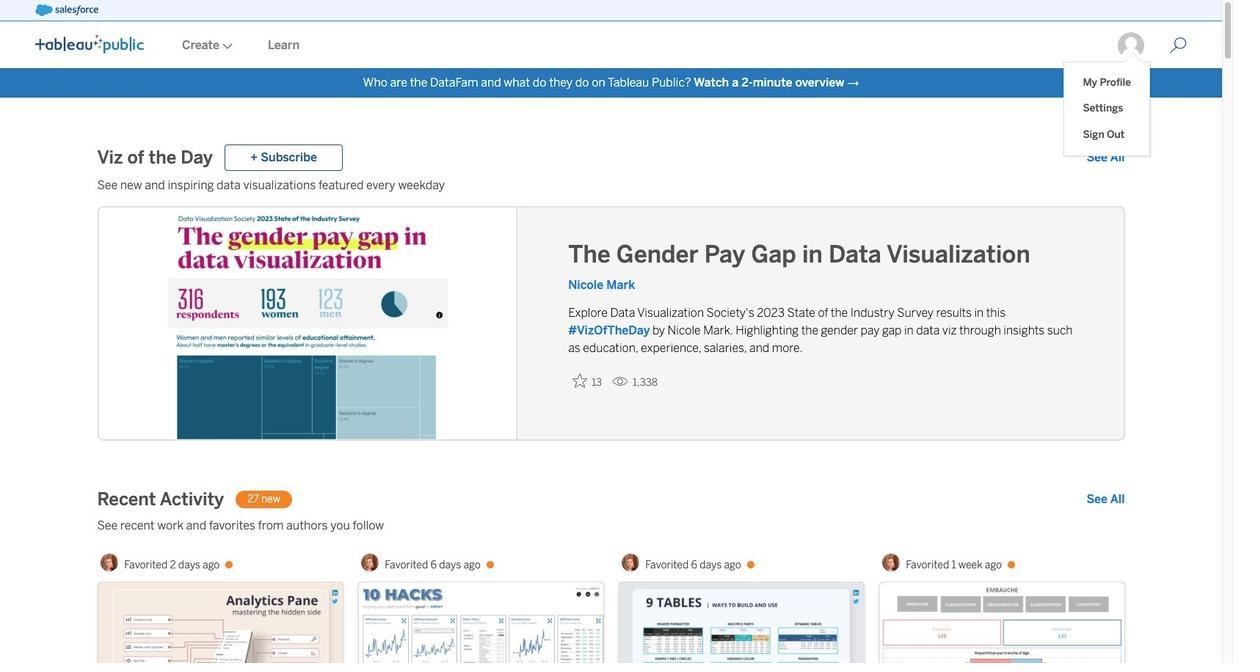 Task type: describe. For each thing, give the bounding box(es) containing it.
Add Favorite button
[[569, 369, 607, 394]]

1 workbook thumbnail image from the left
[[98, 583, 343, 664]]

angela drucioc image
[[883, 555, 901, 572]]

angela drucioc image for 4th workbook thumbnail from the right
[[101, 555, 118, 572]]

go to search image
[[1152, 37, 1205, 54]]

add favorite image
[[573, 374, 588, 389]]

see new and inspiring data visualizations featured every weekday element
[[97, 177, 1126, 195]]

recent activity heading
[[97, 488, 224, 512]]

logo image
[[35, 35, 144, 54]]

2 workbook thumbnail image from the left
[[359, 583, 603, 664]]

angela drucioc image for third workbook thumbnail from the left
[[622, 555, 640, 572]]

see recent work and favorites from authors you follow element
[[97, 518, 1126, 535]]



Task type: locate. For each thing, give the bounding box(es) containing it.
2 horizontal spatial angela drucioc image
[[622, 555, 640, 572]]

4 workbook thumbnail image from the left
[[880, 583, 1125, 664]]

2 angela drucioc image from the left
[[362, 555, 379, 572]]

viz of the day heading
[[97, 146, 213, 170]]

salesforce logo image
[[35, 4, 98, 16]]

0 horizontal spatial angela drucioc image
[[101, 555, 118, 572]]

dialog
[[1065, 53, 1150, 156]]

list options menu
[[1065, 62, 1150, 156]]

see all viz of the day element
[[1087, 149, 1126, 167]]

3 workbook thumbnail image from the left
[[620, 583, 864, 664]]

3 angela drucioc image from the left
[[622, 555, 640, 572]]

tara.schultz image
[[1117, 31, 1147, 60]]

workbook thumbnail image
[[98, 583, 343, 664], [359, 583, 603, 664], [620, 583, 864, 664], [880, 583, 1125, 664]]

angela drucioc image for second workbook thumbnail
[[362, 555, 379, 572]]

1 horizontal spatial angela drucioc image
[[362, 555, 379, 572]]

angela drucioc image
[[101, 555, 118, 572], [362, 555, 379, 572], [622, 555, 640, 572]]

tableau public viz of the day image
[[99, 208, 518, 443]]

1 angela drucioc image from the left
[[101, 555, 118, 572]]

see all recent activity element
[[1087, 491, 1126, 509]]



Task type: vqa. For each thing, say whether or not it's contained in the screenshot.
Angela Drucioc image to the middle
yes



